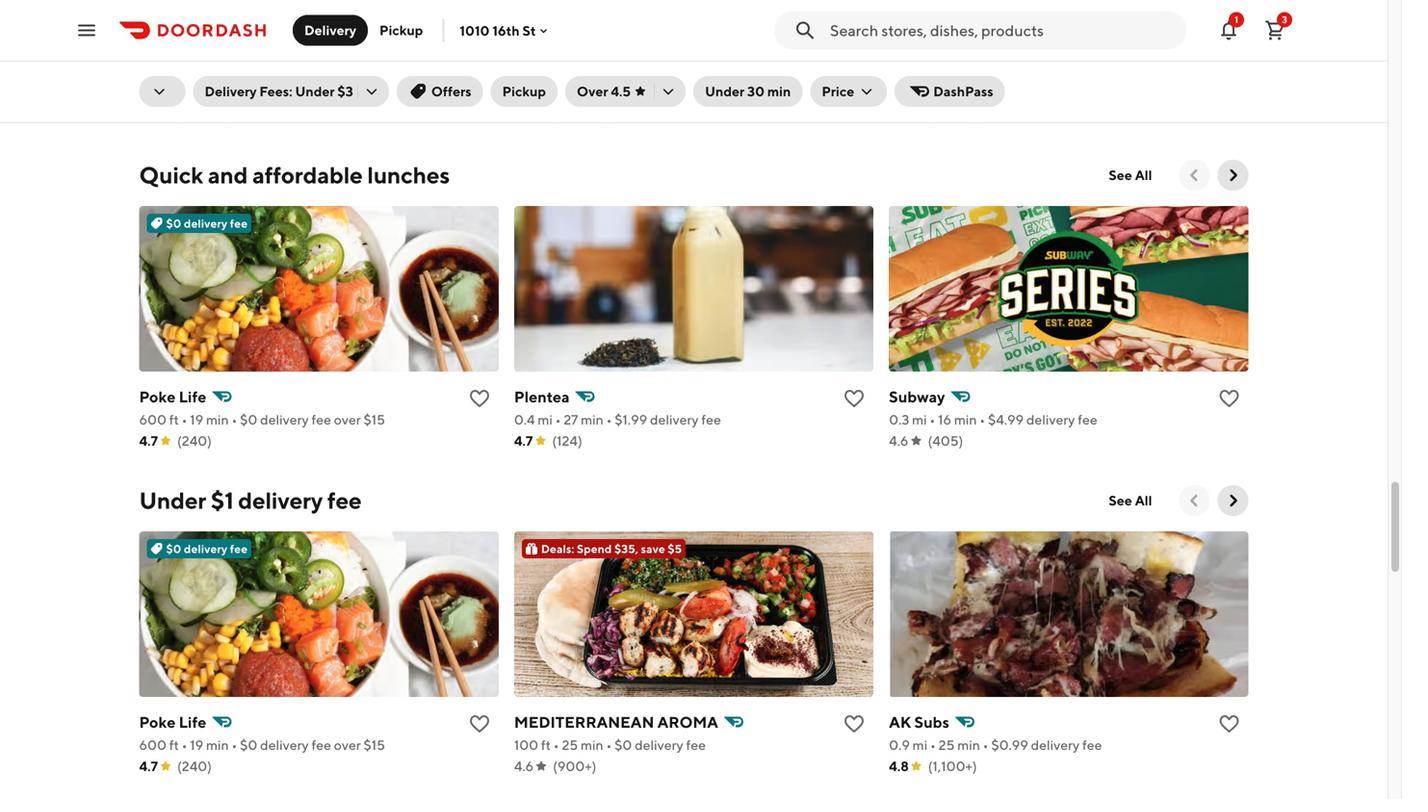 Task type: describe. For each thing, give the bounding box(es) containing it.
600 ft • 19 min • $​0 delivery fee over $15 for affordable
[[139, 412, 385, 428]]

4.6 for mediterranean aroma
[[514, 759, 534, 775]]

rooster
[[139, 62, 196, 81]]

delivery inside the under $1 delivery fee link
[[238, 487, 323, 515]]

over 4.5 button
[[566, 76, 686, 107]]

min inside button
[[768, 83, 791, 99]]

4.7 for under $1 delivery fee
[[139, 759, 158, 775]]

previous button of carousel image
[[1186, 166, 1205, 185]]

poke for under $1 delivery fee
[[139, 714, 176, 732]]

mediterranean
[[514, 714, 655, 732]]

$15 for fee
[[364, 738, 385, 754]]

(1,700+)
[[929, 108, 979, 123]]

save
[[641, 543, 666, 556]]

all for under $1 delivery fee
[[1135, 493, 1153, 509]]

quick
[[139, 162, 203, 189]]

1 items, open order cart image
[[1264, 19, 1287, 42]]

1 vertical spatial pickup
[[503, 83, 546, 99]]

st
[[523, 22, 536, 38]]

over for fee
[[334, 738, 361, 754]]

express
[[615, 62, 671, 81]]

$2.99 for express
[[611, 86, 646, 102]]

$​0 for delivery
[[240, 738, 258, 754]]

25 for gai
[[934, 86, 950, 102]]

under 30 min
[[705, 83, 791, 99]]

0.9 mi • 25 min • $0.99 delivery fee
[[889, 738, 1103, 754]]

under for under $1 delivery fee
[[139, 487, 206, 515]]

mi for gai chicken rice
[[908, 86, 923, 102]]

3
[[1282, 14, 1288, 25]]

19 for quick
[[190, 412, 203, 428]]

aroma
[[658, 714, 719, 732]]

16th
[[493, 22, 520, 38]]

rice for gai chicken rice
[[980, 62, 1012, 81]]

click to add this store to your saved list image for quick and affordable lunches
[[843, 387, 866, 411]]

subs
[[915, 714, 950, 732]]

see all link for fee
[[1098, 486, 1164, 517]]

mi for plentea
[[538, 412, 553, 428]]

poke for quick and affordable lunches
[[139, 388, 176, 406]]

dashpass
[[934, 83, 994, 99]]

quick and affordable lunches link
[[139, 160, 450, 191]]

life for under
[[179, 714, 207, 732]]

4.6 for subway
[[889, 433, 909, 449]]

spend
[[577, 543, 612, 556]]

subway
[[889, 388, 946, 406]]

basa
[[514, 62, 549, 81]]

deals: spend $35, save $5
[[541, 543, 682, 556]]

600 for under
[[139, 738, 167, 754]]

$2.99 for rice
[[987, 86, 1022, 102]]

previous button of carousel image
[[1186, 492, 1205, 511]]

1.3 mi • 25 min • $2.99 delivery fee
[[889, 86, 1096, 102]]

100 ft • 25 min • $​0 delivery fee
[[514, 738, 706, 754]]

&
[[199, 62, 209, 81]]

(3,500+)
[[553, 108, 608, 123]]

mi for rooster & rice
[[158, 86, 173, 102]]

see for fee
[[1109, 493, 1133, 509]]

4.8 for gai chicken rice
[[889, 108, 909, 123]]

30
[[748, 83, 765, 99]]

gai chicken rice
[[889, 62, 1012, 81]]

1.3 for rooster & rice
[[139, 86, 155, 102]]

27 for basa seafood express
[[560, 86, 574, 102]]

delivery for delivery fees: under $3
[[205, 83, 257, 99]]

1 horizontal spatial pickup button
[[491, 76, 558, 107]]

4.5
[[611, 83, 631, 99]]

1010 16th st button
[[460, 22, 552, 38]]

27 for plentea
[[564, 412, 578, 428]]

mi for ak subs
[[913, 738, 928, 754]]

ft for quick
[[169, 412, 179, 428]]

see all link for lunches
[[1098, 160, 1164, 191]]

under for under 30 min
[[705, 83, 745, 99]]

$3
[[338, 83, 353, 99]]

4.8 for rooster & rice
[[139, 108, 159, 123]]

chicken
[[918, 62, 977, 81]]

see all for quick and affordable lunches
[[1109, 167, 1153, 183]]

3 button
[[1256, 11, 1295, 50]]

price
[[822, 83, 855, 99]]

$​0 for affordable
[[240, 412, 258, 428]]

$0.99
[[992, 738, 1029, 754]]

plentea
[[514, 388, 570, 406]]

1.4 mi • 27 min • $2.99 delivery fee
[[514, 86, 719, 102]]

$15 for lunches
[[364, 412, 385, 428]]

4.8 for ak subs
[[889, 759, 909, 775]]

mediterranean aroma
[[514, 714, 719, 732]]

25 for mediterranean
[[562, 738, 578, 754]]

mi for subway
[[912, 412, 927, 428]]

all for quick and affordable lunches
[[1135, 167, 1153, 183]]



Task type: vqa. For each thing, say whether or not it's contained in the screenshot.
the bottom $0
yes



Task type: locate. For each thing, give the bounding box(es) containing it.
affordable
[[252, 162, 363, 189]]

see all link left previous button of carousel icon at right top
[[1098, 160, 1164, 191]]

under $1 delivery fee
[[139, 487, 362, 515]]

4.6 down 0.3
[[889, 433, 909, 449]]

1 poke life from the top
[[139, 388, 207, 406]]

1 vertical spatial 4.6
[[514, 759, 534, 775]]

1 horizontal spatial pickup
[[503, 83, 546, 99]]

1 life from the top
[[179, 388, 207, 406]]

pickup button
[[368, 15, 435, 46], [491, 76, 558, 107]]

(124)
[[552, 433, 583, 449]]

2 all from the top
[[1135, 493, 1153, 509]]

2 see all from the top
[[1109, 493, 1153, 509]]

fee
[[326, 86, 345, 102], [700, 86, 719, 102], [1076, 86, 1096, 102], [230, 217, 248, 230], [312, 412, 331, 428], [702, 412, 721, 428], [1078, 412, 1098, 428], [327, 487, 362, 515], [230, 543, 248, 556], [312, 738, 331, 754], [686, 738, 706, 754], [1083, 738, 1103, 754]]

0.3
[[889, 412, 910, 428]]

and
[[208, 162, 248, 189]]

1 vertical spatial $0 delivery fee
[[166, 543, 248, 556]]

1 $15 from the top
[[364, 412, 385, 428]]

rooster & rice
[[139, 62, 244, 81]]

0.4 mi • 27 min • $1.99 delivery fee
[[514, 412, 721, 428]]

see all link left previous button of carousel image at the right
[[1098, 486, 1164, 517]]

1 600 from the top
[[139, 412, 167, 428]]

$3.99
[[236, 86, 272, 102]]

pickup
[[380, 22, 423, 38], [503, 83, 546, 99]]

0 vertical spatial 27
[[560, 86, 574, 102]]

$35,
[[615, 543, 639, 556]]

life for quick
[[179, 388, 207, 406]]

1010 16th st
[[460, 22, 536, 38]]

ak
[[889, 714, 912, 732]]

1 1.3 from the left
[[139, 86, 155, 102]]

2 click to add this store to your saved list image from the top
[[843, 713, 866, 736]]

0 vertical spatial 600
[[139, 412, 167, 428]]

1 over from the top
[[334, 412, 361, 428]]

1 vertical spatial poke life
[[139, 714, 207, 732]]

mi right 0.4
[[538, 412, 553, 428]]

0 vertical spatial poke
[[139, 388, 176, 406]]

over
[[577, 83, 608, 99]]

0 vertical spatial 600 ft • 19 min • $​0 delivery fee over $15
[[139, 412, 385, 428]]

rice up 1.3 mi • 25 min • $2.99 delivery fee
[[980, 62, 1012, 81]]

$0 down quick
[[166, 217, 182, 230]]

click to add this store to your saved list image for under $1 delivery fee
[[843, 713, 866, 736]]

click to add this store to your saved list image
[[468, 62, 491, 85], [843, 62, 866, 85], [468, 387, 491, 411], [1218, 387, 1241, 411], [468, 713, 491, 736], [1218, 713, 1241, 736]]

under left 30
[[705, 83, 745, 99]]

click to add this store to your saved list image
[[843, 387, 866, 411], [843, 713, 866, 736]]

$4.99
[[988, 412, 1024, 428]]

(900+)
[[553, 759, 597, 775]]

notification bell image
[[1218, 19, 1241, 42]]

delivery for delivery
[[304, 22, 357, 38]]

(240) for under
[[177, 759, 212, 775]]

mi down rooster
[[158, 86, 173, 102]]

0 horizontal spatial $2.99
[[611, 86, 646, 102]]

price button
[[811, 76, 888, 107]]

1 horizontal spatial 4.6
[[889, 433, 909, 449]]

0 horizontal spatial 1.3
[[139, 86, 155, 102]]

2 rice from the left
[[980, 62, 1012, 81]]

$0 for under
[[166, 543, 182, 556]]

see all left previous button of carousel image at the right
[[1109, 493, 1153, 509]]

2 poke from the top
[[139, 714, 176, 732]]

1 poke from the top
[[139, 388, 176, 406]]

0 vertical spatial see all
[[1109, 167, 1153, 183]]

see left previous button of carousel image at the right
[[1109, 493, 1133, 509]]

2 see from the top
[[1109, 493, 1133, 509]]

0 vertical spatial pickup button
[[368, 15, 435, 46]]

1 $0 delivery fee from the top
[[166, 217, 248, 230]]

0.4
[[514, 412, 535, 428]]

(240)
[[177, 433, 212, 449], [177, 759, 212, 775]]

27 up (124)
[[564, 412, 578, 428]]

1 $2.99 from the left
[[611, 86, 646, 102]]

Store search: begin typing to search for stores available on DoorDash text field
[[830, 20, 1175, 41]]

$5
[[668, 543, 682, 556]]

1 see from the top
[[1109, 167, 1133, 183]]

mi down gai
[[908, 86, 923, 102]]

delivery down &
[[205, 83, 257, 99]]

4.8 down gai
[[889, 108, 909, 123]]

2 19 from the top
[[190, 738, 203, 754]]

$2.99 down gai chicken rice
[[987, 86, 1022, 102]]

mi right 0.3
[[912, 412, 927, 428]]

0 horizontal spatial pickup
[[380, 22, 423, 38]]

see all link
[[1098, 160, 1164, 191], [1098, 486, 1164, 517]]

seafood
[[552, 62, 611, 81]]

lunches
[[367, 162, 450, 189]]

2 over from the top
[[334, 738, 361, 754]]

1 horizontal spatial $2.99
[[987, 86, 1022, 102]]

1 horizontal spatial 1.3
[[889, 86, 905, 102]]

0 vertical spatial 19
[[190, 412, 203, 428]]

2 $0 from the top
[[166, 543, 182, 556]]

25 for ak
[[939, 738, 955, 754]]

1 see all link from the top
[[1098, 160, 1164, 191]]

27 up (3,500+) at top left
[[560, 86, 574, 102]]

under
[[295, 83, 335, 99], [705, 83, 745, 99], [139, 487, 206, 515]]

1 (240) from the top
[[177, 433, 212, 449]]

4.8 down rooster
[[139, 108, 159, 123]]

(240) for quick
[[177, 433, 212, 449]]

2 (240) from the top
[[177, 759, 212, 775]]

1 click to add this store to your saved list image from the top
[[843, 387, 866, 411]]

see
[[1109, 167, 1133, 183], [1109, 493, 1133, 509]]

0 vertical spatial see all link
[[1098, 160, 1164, 191]]

0 vertical spatial click to add this store to your saved list image
[[843, 387, 866, 411]]

4.6 down 100
[[514, 759, 534, 775]]

all left previous button of carousel icon at right top
[[1135, 167, 1153, 183]]

offers
[[431, 83, 472, 99]]

see for lunches
[[1109, 167, 1133, 183]]

rice for rooster & rice
[[212, 62, 244, 81]]

1 $0 from the top
[[166, 217, 182, 230]]

2 600 from the top
[[139, 738, 167, 754]]

1
[[1235, 14, 1239, 25]]

4.8 down "1.4"
[[514, 108, 534, 123]]

0 vertical spatial all
[[1135, 167, 1153, 183]]

delivery button
[[293, 15, 368, 46]]

2 horizontal spatial under
[[705, 83, 745, 99]]

1 vertical spatial pickup button
[[491, 76, 558, 107]]

ft for under
[[169, 738, 179, 754]]

0 vertical spatial 4.6
[[889, 433, 909, 449]]

gai
[[889, 62, 914, 81]]

see left previous button of carousel icon at right top
[[1109, 167, 1133, 183]]

over 4.5
[[577, 83, 631, 99]]

$0 delivery fee for quick
[[166, 217, 248, 230]]

all
[[1135, 167, 1153, 183], [1135, 493, 1153, 509]]

0 vertical spatial (240)
[[177, 433, 212, 449]]

100
[[514, 738, 539, 754]]

1 vertical spatial see
[[1109, 493, 1133, 509]]

0.3 mi • 16 min • $4.99 delivery fee
[[889, 412, 1098, 428]]

1 vertical spatial 27
[[564, 412, 578, 428]]

1.3
[[139, 86, 155, 102], [889, 86, 905, 102]]

1 vertical spatial (240)
[[177, 759, 212, 775]]

1010
[[460, 22, 490, 38]]

0 vertical spatial $0 delivery fee
[[166, 217, 248, 230]]

25 up (1,100+)
[[939, 738, 955, 754]]

0 horizontal spatial rice
[[212, 62, 244, 81]]

delivery up $3
[[304, 22, 357, 38]]

under inside button
[[705, 83, 745, 99]]

25
[[934, 86, 950, 102], [562, 738, 578, 754], [939, 738, 955, 754]]

$0
[[166, 217, 182, 230], [166, 543, 182, 556]]

$0 delivery fee down and in the top of the page
[[166, 217, 248, 230]]

pickup down basa
[[503, 83, 546, 99]]

600 ft • 19 min • $​0 delivery fee over $15 for delivery
[[139, 738, 385, 754]]

1 horizontal spatial delivery
[[304, 22, 357, 38]]

0 vertical spatial delivery
[[304, 22, 357, 38]]

4.8 for basa seafood express
[[514, 108, 534, 123]]

(1,100+)
[[929, 759, 978, 775]]

under left $3
[[295, 83, 335, 99]]

1 19 from the top
[[190, 412, 203, 428]]

dashpass button
[[895, 76, 1005, 107]]

29
[[184, 86, 200, 102]]

2 see all link from the top
[[1098, 486, 1164, 517]]

$0 delivery fee
[[166, 217, 248, 230], [166, 543, 248, 556]]

$1.99
[[615, 412, 648, 428]]

25 up (900+)
[[562, 738, 578, 754]]

4.8 down 0.9
[[889, 759, 909, 775]]

1.3 for gai chicken rice
[[889, 86, 905, 102]]

19
[[190, 412, 203, 428], [190, 738, 203, 754]]

click to add this store to your saved list image left "subway"
[[843, 387, 866, 411]]

1 vertical spatial $15
[[364, 738, 385, 754]]

next button of carousel image
[[1224, 492, 1243, 511]]

over
[[334, 412, 361, 428], [334, 738, 361, 754]]

1 vertical spatial see all
[[1109, 493, 1153, 509]]

1 vertical spatial over
[[334, 738, 361, 754]]

$0 delivery fee down $1
[[166, 543, 248, 556]]

25 down chicken
[[934, 86, 950, 102]]

1 vertical spatial 600 ft • 19 min • $​0 delivery fee over $15
[[139, 738, 385, 754]]

1 600 ft • 19 min • $​0 delivery fee over $15 from the top
[[139, 412, 385, 428]]

2 600 ft • 19 min • $​0 delivery fee over $15 from the top
[[139, 738, 385, 754]]

1 vertical spatial all
[[1135, 493, 1153, 509]]

4.7
[[139, 433, 158, 449], [514, 433, 533, 449], [139, 759, 158, 775]]

1.4
[[514, 86, 531, 102]]

1 vertical spatial 600
[[139, 738, 167, 754]]

under left $1
[[139, 487, 206, 515]]

delivery inside button
[[304, 22, 357, 38]]

1.3 mi • 29 min • $3.99 delivery fee
[[139, 86, 345, 102]]

1.3 down gai
[[889, 86, 905, 102]]

under 30 min button
[[694, 76, 803, 107]]

19 for under
[[190, 738, 203, 754]]

1.3 down rooster
[[139, 86, 155, 102]]

1 vertical spatial life
[[179, 714, 207, 732]]

1 vertical spatial $0
[[166, 543, 182, 556]]

offers button
[[397, 76, 483, 107]]

ak subs
[[889, 714, 950, 732]]

quick and affordable lunches
[[139, 162, 450, 189]]

deals:
[[541, 543, 575, 556]]

2 1.3 from the left
[[889, 86, 905, 102]]

poke life for quick
[[139, 388, 207, 406]]

1 vertical spatial delivery
[[205, 83, 257, 99]]

$2.99
[[611, 86, 646, 102], [987, 86, 1022, 102]]

2 $2.99 from the left
[[987, 86, 1022, 102]]

mi right "1.4"
[[534, 86, 549, 102]]

poke
[[139, 388, 176, 406], [139, 714, 176, 732]]

$15
[[364, 412, 385, 428], [364, 738, 385, 754]]

pickup button up offers 'button'
[[368, 15, 435, 46]]

0 vertical spatial see
[[1109, 167, 1133, 183]]

rice
[[212, 62, 244, 81], [980, 62, 1012, 81]]

$0 delivery fee for under
[[166, 543, 248, 556]]

0 vertical spatial poke life
[[139, 388, 207, 406]]

2 poke life from the top
[[139, 714, 207, 732]]

pickup button up (3,500+) at top left
[[491, 76, 558, 107]]

fees:
[[260, 83, 292, 99]]

pickup right delivery button
[[380, 22, 423, 38]]

1 vertical spatial click to add this store to your saved list image
[[843, 713, 866, 736]]

0 vertical spatial pickup
[[380, 22, 423, 38]]

2 life from the top
[[179, 714, 207, 732]]

4.8
[[139, 108, 159, 123], [514, 108, 534, 123], [889, 108, 909, 123], [889, 759, 909, 775]]

(405)
[[928, 433, 964, 449]]

click to add this store to your saved list image left ak
[[843, 713, 866, 736]]

next button of carousel image
[[1224, 166, 1243, 185]]

see all
[[1109, 167, 1153, 183], [1109, 493, 1153, 509]]

min
[[768, 83, 791, 99], [202, 86, 225, 102], [577, 86, 599, 102], [953, 86, 976, 102], [206, 412, 229, 428], [581, 412, 604, 428], [955, 412, 977, 428], [206, 738, 229, 754], [581, 738, 604, 754], [958, 738, 981, 754]]

$1
[[211, 487, 234, 515]]

0 horizontal spatial delivery
[[205, 83, 257, 99]]

poke life for under
[[139, 714, 207, 732]]

$0 for quick
[[166, 217, 182, 230]]

mi for basa seafood express
[[534, 86, 549, 102]]

1 rice from the left
[[212, 62, 244, 81]]

0 horizontal spatial 4.6
[[514, 759, 534, 775]]

$​0
[[240, 412, 258, 428], [240, 738, 258, 754], [615, 738, 632, 754]]

1 horizontal spatial under
[[295, 83, 335, 99]]

1 vertical spatial 19
[[190, 738, 203, 754]]

27
[[560, 86, 574, 102], [564, 412, 578, 428]]

1 vertical spatial see all link
[[1098, 486, 1164, 517]]

$2.99 down express
[[611, 86, 646, 102]]

mi right 0.9
[[913, 738, 928, 754]]

over for lunches
[[334, 412, 361, 428]]

life
[[179, 388, 207, 406], [179, 714, 207, 732]]

(2,600+)
[[178, 108, 233, 123]]

see all left previous button of carousel icon at right top
[[1109, 167, 1153, 183]]

0 vertical spatial life
[[179, 388, 207, 406]]

600 for quick
[[139, 412, 167, 428]]

1 horizontal spatial rice
[[980, 62, 1012, 81]]

1 see all from the top
[[1109, 167, 1153, 183]]

4.7 for quick and affordable lunches
[[139, 433, 158, 449]]

1 vertical spatial poke
[[139, 714, 176, 732]]

$0 down the under $1 delivery fee link at the bottom
[[166, 543, 182, 556]]

delivery fees: under $3
[[205, 83, 353, 99]]

0.9
[[889, 738, 910, 754]]

0 horizontal spatial pickup button
[[368, 15, 435, 46]]

16
[[939, 412, 952, 428]]

0 horizontal spatial under
[[139, 487, 206, 515]]

0 vertical spatial $0
[[166, 217, 182, 230]]

basa seafood express
[[514, 62, 671, 81]]

2 $15 from the top
[[364, 738, 385, 754]]

all left previous button of carousel image at the right
[[1135, 493, 1153, 509]]

1 all from the top
[[1135, 167, 1153, 183]]

0 vertical spatial $15
[[364, 412, 385, 428]]

open menu image
[[75, 19, 98, 42]]

rice right &
[[212, 62, 244, 81]]

2 $0 delivery fee from the top
[[166, 543, 248, 556]]

see all for under $1 delivery fee
[[1109, 493, 1153, 509]]

delivery
[[304, 22, 357, 38], [205, 83, 257, 99]]

0 vertical spatial over
[[334, 412, 361, 428]]

under $1 delivery fee link
[[139, 486, 362, 517]]



